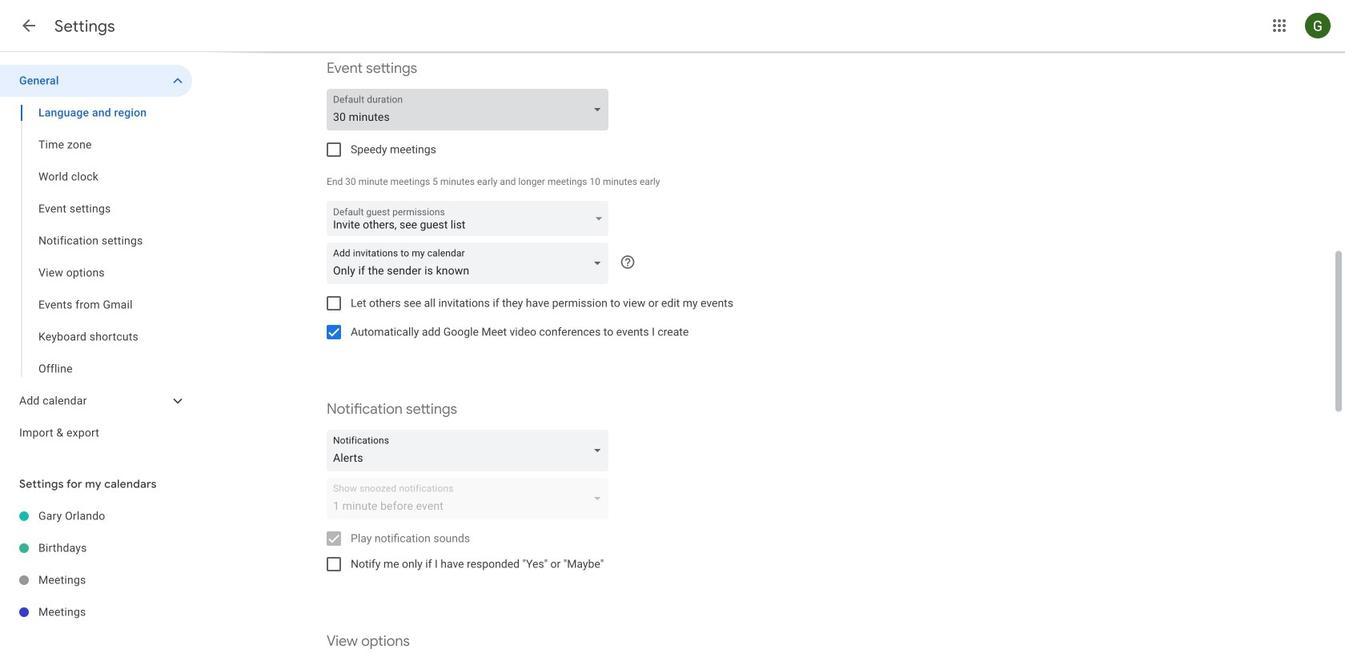 Task type: describe. For each thing, give the bounding box(es) containing it.
1 tree from the top
[[0, 65, 192, 449]]

go back image
[[19, 16, 38, 35]]

2 meetings tree item from the top
[[0, 597, 192, 629]]



Task type: vqa. For each thing, say whether or not it's contained in the screenshot.
'Thu' in the top right of the page
no



Task type: locate. For each thing, give the bounding box(es) containing it.
meetings tree item down the gary orlando tree item
[[0, 565, 192, 597]]

1 vertical spatial tree
[[0, 501, 192, 629]]

birthdays tree item
[[0, 533, 192, 565]]

2 tree from the top
[[0, 501, 192, 629]]

None field
[[327, 89, 615, 131], [327, 243, 615, 284], [327, 430, 615, 472], [327, 89, 615, 131], [327, 243, 615, 284], [327, 430, 615, 472]]

meetings tree item
[[0, 565, 192, 597], [0, 597, 192, 629]]

heading
[[54, 16, 115, 36]]

0 vertical spatial tree
[[0, 65, 192, 449]]

gary orlando tree item
[[0, 501, 192, 533]]

group
[[0, 97, 192, 385]]

meetings tree item down birthdays tree item
[[0, 597, 192, 629]]

general tree item
[[0, 65, 192, 97]]

tree
[[0, 65, 192, 449], [0, 501, 192, 629]]

1 meetings tree item from the top
[[0, 565, 192, 597]]



